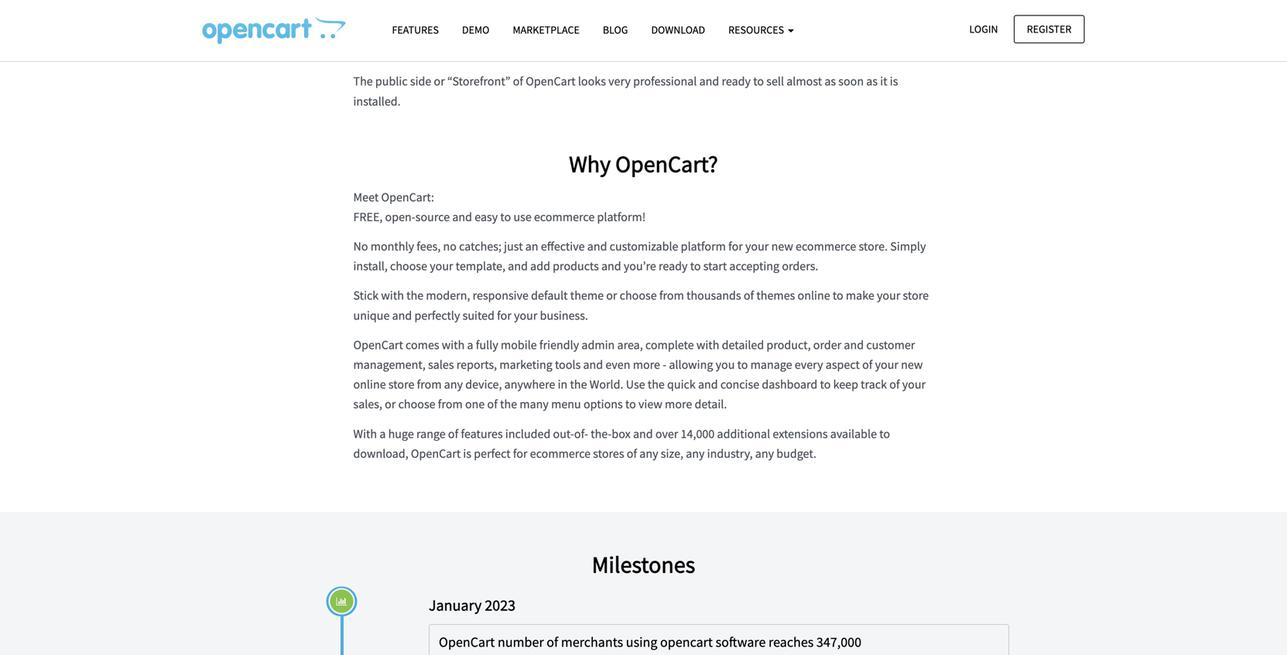 Task type: describe. For each thing, give the bounding box(es) containing it.
and down admin
[[583, 357, 603, 373]]

can
[[450, 0, 469, 0]]

the public side or "storefront" of opencart looks very professional and ready to sell almost as soon as it is installed.
[[353, 74, 898, 109]]

store inside an opencart store can be ready to take orders soon after installation. all you have to do is have it installed for you (any web hosts do it for free), select a template form the many free or low-cost template sites, and your product descriptions and photos, click a few settings, and you are ready to begin accepting orders. our free installation & quick start chapters show you how.
[[422, 0, 448, 0]]

how.
[[583, 44, 608, 60]]

very
[[609, 74, 631, 89]]

menu
[[551, 397, 581, 412]]

of right one
[[487, 397, 498, 412]]

to inside no monthly fees, no catches; just an effective and customizable platform for your new ecommerce store. simply install, choose your template, and add products and you're ready to start accepting orders.
[[690, 259, 701, 274]]

store inside stick with the modern, responsive default theme or choose from thousands of themes online to make your store unique and perfectly suited for your business.
[[903, 288, 929, 304]]

to left keep
[[820, 377, 831, 393]]

a inside the with a huge range of features included out-of- the-box and over 14,000 additional extensions available to download, opencart is perfect for ecommerce stores of any size, any industry, any budget.
[[380, 426, 386, 442]]

for inside the with a huge range of features included out-of- the-box and over 14,000 additional extensions available to download, opencart is perfect for ecommerce stores of any size, any industry, any budget.
[[513, 446, 528, 462]]

ready inside no monthly fees, no catches; just an effective and customizable platform for your new ecommerce store. simply install, choose your template, and add products and you're ready to start accepting orders.
[[659, 259, 688, 274]]

online inside stick with the modern, responsive default theme or choose from thousands of themes online to make your store unique and perfectly suited for your business.
[[798, 288, 830, 304]]

0 horizontal spatial do
[[455, 5, 468, 20]]

features
[[392, 23, 439, 37]]

milestones
[[592, 550, 695, 579]]

your inside an opencart store can be ready to take orders soon after installation. all you have to do is have it installed for you (any web hosts do it for free), select a template form the many free or low-cost template sites, and your product descriptions and photos, click a few settings, and you are ready to begin accepting orders. our free installation & quick start chapters show you how.
[[879, 5, 902, 20]]

resources link
[[717, 16, 806, 43]]

chapters
[[484, 44, 529, 60]]

use
[[514, 209, 532, 225]]

cost
[[754, 5, 776, 20]]

ready inside the public side or "storefront" of opencart looks very professional and ready to sell almost as soon as it is installed.
[[722, 74, 751, 89]]

all
[[710, 0, 723, 0]]

of right number
[[547, 634, 558, 651]]

opencart inside the with a huge range of features included out-of- the-box and over 14,000 additional extensions available to download, opencart is perfect for ecommerce stores of any size, any industry, any budget.
[[411, 446, 461, 462]]

of up track
[[863, 357, 873, 373]]

1 horizontal spatial with
[[442, 337, 465, 353]]

are
[[673, 24, 690, 40]]

area,
[[617, 337, 643, 353]]

opencart?
[[616, 149, 718, 178]]

every
[[795, 357, 823, 373]]

features
[[461, 426, 503, 442]]

professional
[[633, 74, 697, 89]]

with inside stick with the modern, responsive default theme or choose from thousands of themes online to make your store unique and perfectly suited for your business.
[[381, 288, 404, 304]]

view
[[639, 397, 663, 412]]

track
[[861, 377, 887, 393]]

the inside an opencart store can be ready to take orders soon after installation. all you have to do is have it installed for you (any web hosts do it for free), select a template form the many free or low-cost template sites, and your product descriptions and photos, click a few settings, and you are ready to begin accepting orders. our free installation & quick start chapters show you how.
[[645, 5, 662, 20]]

ready right are
[[692, 24, 721, 40]]

1 have from the left
[[747, 0, 772, 0]]

software
[[716, 634, 766, 651]]

is inside an opencart store can be ready to take orders soon after installation. all you have to do is have it installed for you (any web hosts do it for free), select a template form the many free or low-cost template sites, and your product descriptions and photos, click a few settings, and you are ready to begin accepting orders. our free installation & quick start chapters show you how.
[[804, 0, 812, 0]]

opencart number of merchants using opencart software reaches 347,000
[[439, 634, 862, 651]]

and down installed
[[856, 5, 876, 20]]

meet
[[353, 190, 379, 205]]

ecommerce inside meet opencart: free, open-source and easy to use ecommerce platform!
[[534, 209, 595, 225]]

no monthly fees, no catches; just an effective and customizable platform for your new ecommerce store. simply install, choose your template, and add products and you're ready to start accepting orders.
[[353, 239, 926, 274]]

no
[[353, 239, 368, 254]]

the up "view"
[[648, 377, 665, 393]]

opencart inside an opencart store can be ready to take orders soon after installation. all you have to do is have it installed for you (any web hosts do it for free), select a template form the many free or low-cost template sites, and your product descriptions and photos, click a few settings, and you are ready to begin accepting orders. our free installation & quick start chapters show you how.
[[369, 0, 419, 0]]

an
[[526, 239, 539, 254]]

and inside stick with the modern, responsive default theme or choose from thousands of themes online to make your store unique and perfectly suited for your business.
[[392, 308, 412, 323]]

of-
[[574, 426, 588, 442]]

or inside stick with the modern, responsive default theme or choose from thousands of themes online to make your store unique and perfectly suited for your business.
[[606, 288, 617, 304]]

to left begin
[[724, 24, 735, 40]]

tools
[[555, 357, 581, 373]]

many inside the opencart comes with a fully mobile friendly admin area, complete with detailed product, order and customer management, sales reports, marketing tools and even more - allowing you to manage every aspect of your new online store from any device, anywhere in the world. use the quick and concise dashboard to keep track of your sales, or choose from one of the many menu options to view more detail.
[[520, 397, 549, 412]]

soon inside an opencart store can be ready to take orders soon after installation. all you have to do is have it installed for you (any web hosts do it for free), select a template form the many free or low-cost template sites, and your product descriptions and photos, click a few settings, and you are ready to begin accepting orders. our free installation & quick start chapters show you how.
[[592, 0, 617, 0]]

thousands
[[687, 288, 741, 304]]

you left are
[[652, 24, 671, 40]]

0 vertical spatial free
[[696, 5, 716, 20]]

platform!
[[597, 209, 646, 225]]

aspect
[[826, 357, 860, 373]]

you down the few
[[561, 44, 580, 60]]

reports,
[[457, 357, 497, 373]]

few
[[562, 24, 581, 40]]

size,
[[661, 446, 684, 462]]

or inside an opencart store can be ready to take orders soon after installation. all you have to do is have it installed for you (any web hosts do it for free), select a template form the many free or low-cost template sites, and your product descriptions and photos, click a few settings, and you are ready to begin accepting orders. our free installation & quick start chapters show you how.
[[718, 5, 729, 20]]

login link
[[957, 15, 1012, 43]]

your down customer
[[875, 357, 899, 373]]

options
[[584, 397, 623, 412]]

ecommerce inside no monthly fees, no catches; just an effective and customizable platform for your new ecommerce store. simply install, choose your template, and add products and you're ready to start accepting orders.
[[796, 239, 857, 254]]

order
[[814, 337, 842, 353]]

open-
[[385, 209, 416, 225]]

budget.
[[777, 446, 817, 462]]

the
[[353, 74, 373, 89]]

customer
[[867, 337, 915, 353]]

admin
[[582, 337, 615, 353]]

for down 'be'
[[480, 5, 495, 20]]

january 2023
[[429, 596, 516, 615]]

store inside the opencart comes with a fully mobile friendly admin area, complete with detailed product, order and customer management, sales reports, marketing tools and even more - allowing you to manage every aspect of your new online store from any device, anywhere in the world. use the quick and concise dashboard to keep track of your sales, or choose from one of the many menu options to view more detail.
[[389, 377, 415, 393]]

0 horizontal spatial it
[[471, 5, 478, 20]]

meet opencart: free, open-source and easy to use ecommerce platform!
[[353, 190, 646, 225]]

source
[[416, 209, 450, 225]]

download link
[[640, 16, 717, 43]]

orders. inside an opencart store can be ready to take orders soon after installation. all you have to do is have it installed for you (any web hosts do it for free), select a template form the many free or low-cost template sites, and your product descriptions and photos, click a few settings, and you are ready to begin accepting orders. our free installation & quick start chapters show you how.
[[821, 24, 858, 40]]

your right make
[[877, 288, 901, 304]]

the inside stick with the modern, responsive default theme or choose from thousands of themes online to make your store unique and perfectly suited for your business.
[[407, 288, 424, 304]]

extensions
[[773, 426, 828, 442]]

choose inside no monthly fees, no catches; just an effective and customizable platform for your new ecommerce store. simply install, choose your template, and add products and you're ready to start accepting orders.
[[390, 259, 427, 274]]

descriptions
[[397, 24, 461, 40]]

your up mobile
[[514, 308, 538, 323]]

the right in
[[570, 377, 587, 393]]

download
[[651, 23, 705, 37]]

and left you're
[[602, 259, 621, 274]]

the down anywhere
[[500, 397, 517, 412]]

2 horizontal spatial with
[[697, 337, 720, 353]]

new inside no monthly fees, no catches; just an effective and customizable platform for your new ecommerce store. simply install, choose your template, and add products and you're ready to start accepting orders.
[[772, 239, 793, 254]]

for right installed
[[898, 0, 913, 0]]

you inside the opencart comes with a fully mobile friendly admin area, complete with detailed product, order and customer management, sales reports, marketing tools and even more - allowing you to manage every aspect of your new online store from any device, anywhere in the world. use the quick and concise dashboard to keep track of your sales, or choose from one of the many menu options to view more detail.
[[716, 357, 735, 373]]

world.
[[590, 377, 624, 393]]

choose inside stick with the modern, responsive default theme or choose from thousands of themes online to make your store unique and perfectly suited for your business.
[[620, 288, 657, 304]]

to left "view"
[[625, 397, 636, 412]]

-
[[663, 357, 667, 373]]

range
[[417, 426, 446, 442]]

and inside the public side or "storefront" of opencart looks very professional and ready to sell almost as soon as it is installed.
[[700, 74, 719, 89]]

keep
[[834, 377, 859, 393]]

and up start
[[463, 24, 483, 40]]

choose inside the opencart comes with a fully mobile friendly admin area, complete with detailed product, order and customer management, sales reports, marketing tools and even more - allowing you to manage every aspect of your new online store from any device, anywhere in the world. use the quick and concise dashboard to keep track of your sales, or choose from one of the many menu options to view more detail.
[[398, 397, 436, 412]]

orders. inside no monthly fees, no catches; just an effective and customizable platform for your new ecommerce store. simply install, choose your template, and add products and you're ready to start accepting orders.
[[782, 259, 819, 274]]

customizable
[[610, 239, 679, 254]]

you up low-
[[725, 0, 745, 0]]

modern,
[[426, 288, 470, 304]]

&
[[414, 44, 422, 60]]

install,
[[353, 259, 388, 274]]

effective
[[541, 239, 585, 254]]

marketing
[[500, 357, 553, 373]]

a down orders at top left
[[560, 5, 566, 20]]

photos,
[[486, 24, 525, 40]]

begin
[[737, 24, 766, 40]]

sales
[[428, 357, 454, 373]]

2 as from the left
[[867, 74, 878, 89]]

start
[[456, 44, 481, 60]]

monthly
[[371, 239, 414, 254]]

friendly
[[540, 337, 579, 353]]

stores
[[593, 446, 624, 462]]

an
[[353, 0, 367, 0]]

in
[[558, 377, 568, 393]]

to inside the public side or "storefront" of opencart looks very professional and ready to sell almost as soon as it is installed.
[[753, 74, 764, 89]]

of right range
[[448, 426, 459, 442]]

blog
[[603, 23, 628, 37]]

opencart
[[660, 634, 713, 651]]

suited
[[463, 308, 495, 323]]

click
[[527, 24, 551, 40]]

to up cost
[[774, 0, 785, 0]]

responsive
[[473, 288, 529, 304]]

for inside stick with the modern, responsive default theme or choose from thousands of themes online to make your store unique and perfectly suited for your business.
[[497, 308, 512, 323]]

opencart:
[[381, 190, 434, 205]]

ready up free),
[[487, 0, 516, 0]]

1 template from the left
[[568, 5, 615, 20]]

complete
[[646, 337, 694, 353]]

over
[[656, 426, 679, 442]]

to inside meet opencart: free, open-source and easy to use ecommerce platform!
[[500, 209, 511, 225]]

of down box
[[627, 446, 637, 462]]

use
[[626, 377, 645, 393]]

anywhere
[[505, 377, 555, 393]]

and inside the with a huge range of features included out-of- the-box and over 14,000 additional extensions available to download, opencart is perfect for ecommerce stores of any size, any industry, any budget.
[[633, 426, 653, 442]]

to inside the with a huge range of features included out-of- the-box and over 14,000 additional extensions available to download, opencart is perfect for ecommerce stores of any size, any industry, any budget.
[[880, 426, 890, 442]]

included
[[505, 426, 551, 442]]

and down just
[[508, 259, 528, 274]]



Task type: locate. For each thing, give the bounding box(es) containing it.
"storefront"
[[447, 74, 511, 89]]

from down sales
[[417, 377, 442, 393]]

store down simply
[[903, 288, 929, 304]]

2 horizontal spatial is
[[890, 74, 898, 89]]

free right our
[[882, 24, 902, 40]]

1 horizontal spatial it
[[842, 0, 849, 0]]

1 horizontal spatial free
[[882, 24, 902, 40]]

0 vertical spatial orders.
[[821, 24, 858, 40]]

new down customer
[[901, 357, 923, 373]]

industry,
[[707, 446, 753, 462]]

ecommerce down out-
[[530, 446, 591, 462]]

and right professional on the top
[[700, 74, 719, 89]]

it inside the public side or "storefront" of opencart looks very professional and ready to sell almost as soon as it is installed.
[[880, 74, 888, 89]]

your up themes
[[746, 239, 769, 254]]

online up sales,
[[353, 377, 386, 393]]

new up themes
[[772, 239, 793, 254]]

detailed
[[722, 337, 764, 353]]

0 vertical spatial new
[[772, 239, 793, 254]]

your right track
[[903, 377, 926, 393]]

0 vertical spatial store
[[422, 0, 448, 0]]

1 vertical spatial ecommerce
[[796, 239, 857, 254]]

and right the unique
[[392, 308, 412, 323]]

a
[[560, 5, 566, 20], [553, 24, 560, 40], [467, 337, 474, 353], [380, 426, 386, 442]]

free),
[[497, 5, 524, 20]]

1 vertical spatial from
[[417, 377, 442, 393]]

manage
[[751, 357, 792, 373]]

accepting up themes
[[730, 259, 780, 274]]

1 horizontal spatial is
[[804, 0, 812, 0]]

as right almost
[[825, 74, 836, 89]]

management,
[[353, 357, 426, 373]]

1 horizontal spatial soon
[[839, 74, 864, 89]]

0 vertical spatial choose
[[390, 259, 427, 274]]

0 horizontal spatial with
[[381, 288, 404, 304]]

and up aspect
[[844, 337, 864, 353]]

store up hosts
[[422, 0, 448, 0]]

hosts
[[424, 5, 452, 20]]

0 horizontal spatial is
[[463, 446, 472, 462]]

of right track
[[890, 377, 900, 393]]

online inside the opencart comes with a fully mobile friendly admin area, complete with detailed product, order and customer management, sales reports, marketing tools and even more - allowing you to manage every aspect of your new online store from any device, anywhere in the world. use the quick and concise dashboard to keep track of your sales, or choose from one of the many menu options to view more detail.
[[353, 377, 386, 393]]

product,
[[767, 337, 811, 353]]

0 vertical spatial accepting
[[769, 24, 819, 40]]

for inside no monthly fees, no catches; just an effective and customizable platform for your new ecommerce store. simply install, choose your template, and add products and you're ready to start accepting orders.
[[729, 239, 743, 254]]

to left use at the left of page
[[500, 209, 511, 225]]

allowing
[[669, 357, 713, 373]]

select
[[527, 5, 557, 20]]

quick
[[667, 377, 696, 393]]

0 vertical spatial many
[[664, 5, 693, 20]]

many inside an opencart store can be ready to take orders soon after installation. all you have to do is have it installed for you (any web hosts do it for free), select a template form the many free or low-cost template sites, and your product descriptions and photos, click a few settings, and you are ready to begin accepting orders. our free installation & quick start chapters show you how.
[[664, 5, 693, 20]]

0 horizontal spatial have
[[747, 0, 772, 0]]

store down the management,
[[389, 377, 415, 393]]

ecommerce up effective
[[534, 209, 595, 225]]

form
[[617, 5, 642, 20]]

or
[[718, 5, 729, 20], [434, 74, 445, 89], [606, 288, 617, 304], [385, 397, 396, 412]]

do up resources link
[[788, 0, 801, 0]]

(any
[[375, 5, 398, 20]]

and up "products"
[[587, 239, 607, 254]]

1 horizontal spatial have
[[814, 0, 839, 0]]

opencart down show
[[526, 74, 576, 89]]

new
[[772, 239, 793, 254], [901, 357, 923, 373]]

your
[[879, 5, 902, 20], [746, 239, 769, 254], [430, 259, 453, 274], [877, 288, 901, 304], [514, 308, 538, 323], [875, 357, 899, 373], [903, 377, 926, 393]]

with up sales
[[442, 337, 465, 353]]

for right platform
[[729, 239, 743, 254]]

themes
[[757, 288, 795, 304]]

and down form
[[629, 24, 649, 40]]

for down responsive
[[497, 308, 512, 323]]

opencart up the management,
[[353, 337, 403, 353]]

sell
[[767, 74, 784, 89]]

stick
[[353, 288, 379, 304]]

device,
[[466, 377, 502, 393]]

register
[[1027, 22, 1072, 36]]

347,000
[[817, 634, 862, 651]]

download,
[[353, 446, 409, 462]]

2 have from the left
[[814, 0, 839, 0]]

to left sell
[[753, 74, 764, 89]]

online
[[798, 288, 830, 304], [353, 377, 386, 393]]

fees,
[[417, 239, 441, 254]]

1 vertical spatial new
[[901, 357, 923, 373]]

products
[[553, 259, 599, 274]]

to inside stick with the modern, responsive default theme or choose from thousands of themes online to make your store unique and perfectly suited for your business.
[[833, 288, 844, 304]]

the-
[[591, 426, 612, 442]]

installation
[[353, 44, 412, 60]]

with
[[353, 426, 377, 442]]

orders. down sites,
[[821, 24, 858, 40]]

any down "14,000"
[[686, 446, 705, 462]]

simply
[[891, 239, 926, 254]]

0 horizontal spatial many
[[520, 397, 549, 412]]

opencart - company image
[[202, 16, 346, 44]]

1 vertical spatial accepting
[[730, 259, 780, 274]]

0 horizontal spatial soon
[[592, 0, 617, 0]]

1 horizontal spatial template
[[778, 5, 825, 20]]

1 horizontal spatial online
[[798, 288, 830, 304]]

and up the detail.
[[698, 377, 718, 393]]

do down can
[[455, 5, 468, 20]]

0 vertical spatial ecommerce
[[534, 209, 595, 225]]

your down installed
[[879, 5, 902, 20]]

have
[[747, 0, 772, 0], [814, 0, 839, 0]]

for down included
[[513, 446, 528, 462]]

and left easy
[[452, 209, 472, 225]]

soon right almost
[[839, 74, 864, 89]]

any down additional
[[755, 446, 774, 462]]

for
[[898, 0, 913, 0], [480, 5, 495, 20], [729, 239, 743, 254], [497, 308, 512, 323], [513, 446, 528, 462]]

or inside the public side or "storefront" of opencart looks very professional and ready to sell almost as soon as it is installed.
[[434, 74, 445, 89]]

the
[[645, 5, 662, 20], [407, 288, 424, 304], [570, 377, 587, 393], [648, 377, 665, 393], [500, 397, 517, 412]]

take
[[531, 0, 554, 0]]

2 horizontal spatial store
[[903, 288, 929, 304]]

2 vertical spatial ecommerce
[[530, 446, 591, 462]]

2 vertical spatial is
[[463, 446, 472, 462]]

0 horizontal spatial template
[[568, 5, 615, 20]]

many down anywhere
[[520, 397, 549, 412]]

box
[[612, 426, 631, 442]]

1 horizontal spatial more
[[665, 397, 692, 412]]

accepting inside no monthly fees, no catches; just an effective and customizable platform for your new ecommerce store. simply install, choose your template, and add products and you're ready to start accepting orders.
[[730, 259, 780, 274]]

easy
[[475, 209, 498, 225]]

fully
[[476, 337, 498, 353]]

and right box
[[633, 426, 653, 442]]

2023
[[485, 596, 516, 615]]

1 vertical spatial free
[[882, 24, 902, 40]]

as down our
[[867, 74, 878, 89]]

1 horizontal spatial new
[[901, 357, 923, 373]]

1 vertical spatial it
[[471, 5, 478, 20]]

0 vertical spatial is
[[804, 0, 812, 0]]

0 horizontal spatial free
[[696, 5, 716, 20]]

2 vertical spatial store
[[389, 377, 415, 393]]

0 horizontal spatial as
[[825, 74, 836, 89]]

you down an
[[353, 5, 373, 20]]

mobile
[[501, 337, 537, 353]]

catches;
[[459, 239, 502, 254]]

0 vertical spatial soon
[[592, 0, 617, 0]]

the right form
[[645, 5, 662, 20]]

from left thousands
[[660, 288, 684, 304]]

with right stick
[[381, 288, 404, 304]]

business.
[[540, 308, 588, 323]]

after
[[620, 0, 644, 0]]

orders.
[[821, 24, 858, 40], [782, 259, 819, 274]]

web
[[400, 5, 422, 20]]

installed
[[851, 0, 896, 0]]

it
[[842, 0, 849, 0], [471, 5, 478, 20], [880, 74, 888, 89]]

template down orders at top left
[[568, 5, 615, 20]]

is
[[804, 0, 812, 0], [890, 74, 898, 89], [463, 446, 472, 462]]

of left themes
[[744, 288, 754, 304]]

or right theme
[[606, 288, 617, 304]]

0 horizontal spatial store
[[389, 377, 415, 393]]

settings,
[[583, 24, 627, 40]]

free down all
[[696, 5, 716, 20]]

is inside the with a huge range of features included out-of- the-box and over 14,000 additional extensions available to download, opencart is perfect for ecommerce stores of any size, any industry, any budget.
[[463, 446, 472, 462]]

marketplace link
[[501, 16, 591, 43]]

a left the few
[[553, 24, 560, 40]]

be
[[471, 0, 484, 0]]

1 vertical spatial online
[[353, 377, 386, 393]]

1 horizontal spatial store
[[422, 0, 448, 0]]

soon left after
[[592, 0, 617, 0]]

2 vertical spatial choose
[[398, 397, 436, 412]]

start
[[704, 259, 727, 274]]

store.
[[859, 239, 888, 254]]

of inside stick with the modern, responsive default theme or choose from thousands of themes online to make your store unique and perfectly suited for your business.
[[744, 288, 754, 304]]

1 vertical spatial orders.
[[782, 259, 819, 274]]

orders
[[556, 0, 589, 0]]

or right sales,
[[385, 397, 396, 412]]

theme
[[570, 288, 604, 304]]

0 horizontal spatial new
[[772, 239, 793, 254]]

1 vertical spatial soon
[[839, 74, 864, 89]]

an opencart store can be ready to take orders soon after installation. all you have to do is have it installed for you (any web hosts do it for free), select a template form the many free or low-cost template sites, and your product descriptions and photos, click a few settings, and you are ready to begin accepting orders. our free installation & quick start chapters show you how.
[[353, 0, 913, 60]]

blog link
[[591, 16, 640, 43]]

ready left sell
[[722, 74, 751, 89]]

0 vertical spatial it
[[842, 0, 849, 0]]

you
[[725, 0, 745, 0], [353, 5, 373, 20], [652, 24, 671, 40], [561, 44, 580, 60], [716, 357, 735, 373]]

dashboard
[[762, 377, 818, 393]]

a right 'with'
[[380, 426, 386, 442]]

template right cost
[[778, 5, 825, 20]]

2 template from the left
[[778, 5, 825, 20]]

you're
[[624, 259, 656, 274]]

0 vertical spatial online
[[798, 288, 830, 304]]

0 vertical spatial do
[[788, 0, 801, 0]]

1 horizontal spatial many
[[664, 5, 693, 20]]

0 vertical spatial from
[[660, 288, 684, 304]]

demo link
[[451, 16, 501, 43]]

from left one
[[438, 397, 463, 412]]

any inside the opencart comes with a fully mobile friendly admin area, complete with detailed product, order and customer management, sales reports, marketing tools and even more - allowing you to manage every aspect of your new online store from any device, anywhere in the world. use the quick and concise dashboard to keep track of your sales, or choose from one of the many menu options to view more detail.
[[444, 377, 463, 393]]

soon inside the public side or "storefront" of opencart looks very professional and ready to sell almost as soon as it is installed.
[[839, 74, 864, 89]]

online right themes
[[798, 288, 830, 304]]

with up allowing
[[697, 337, 720, 353]]

1 horizontal spatial as
[[867, 74, 878, 89]]

january
[[429, 596, 482, 615]]

0 vertical spatial more
[[633, 357, 660, 373]]

stick with the modern, responsive default theme or choose from thousands of themes online to make your store unique and perfectly suited for your business.
[[353, 288, 929, 323]]

have up cost
[[747, 0, 772, 0]]

a inside the opencart comes with a fully mobile friendly admin area, complete with detailed product, order and customer management, sales reports, marketing tools and even more - allowing you to manage every aspect of your new online store from any device, anywhere in the world. use the quick and concise dashboard to keep track of your sales, or choose from one of the many menu options to view more detail.
[[467, 337, 474, 353]]

comes
[[406, 337, 439, 353]]

no
[[443, 239, 457, 254]]

template
[[568, 5, 615, 20], [778, 5, 825, 20]]

1 horizontal spatial do
[[788, 0, 801, 0]]

1 as from the left
[[825, 74, 836, 89]]

2 vertical spatial from
[[438, 397, 463, 412]]

1 vertical spatial choose
[[620, 288, 657, 304]]

installation.
[[646, 0, 707, 0]]

orders. up themes
[[782, 259, 819, 274]]

more
[[633, 357, 660, 373], [665, 397, 692, 412]]

perfectly
[[415, 308, 460, 323]]

show
[[531, 44, 559, 60]]

new inside the opencart comes with a fully mobile friendly admin area, complete with detailed product, order and customer management, sales reports, marketing tools and even more - allowing you to manage every aspect of your new online store from any device, anywhere in the world. use the quick and concise dashboard to keep track of your sales, or choose from one of the many menu options to view more detail.
[[901, 357, 923, 373]]

1 vertical spatial do
[[455, 5, 468, 20]]

have up sites,
[[814, 0, 839, 0]]

1 vertical spatial more
[[665, 397, 692, 412]]

1 vertical spatial many
[[520, 397, 549, 412]]

ecommerce
[[534, 209, 595, 225], [796, 239, 857, 254], [530, 446, 591, 462]]

huge
[[388, 426, 414, 442]]

ecommerce inside the with a huge range of features included out-of- the-box and over 14,000 additional extensions available to download, opencart is perfect for ecommerce stores of any size, any industry, any budget.
[[530, 446, 591, 462]]

to up free),
[[518, 0, 529, 0]]

0 horizontal spatial more
[[633, 357, 660, 373]]

add
[[530, 259, 550, 274]]

ready right you're
[[659, 259, 688, 274]]

a left fully
[[467, 337, 474, 353]]

or right "side" on the top of the page
[[434, 74, 445, 89]]

any down sales
[[444, 377, 463, 393]]

2 vertical spatial it
[[880, 74, 888, 89]]

many down installation.
[[664, 5, 693, 20]]

using
[[626, 634, 658, 651]]

is inside the public side or "storefront" of opencart looks very professional and ready to sell almost as soon as it is installed.
[[890, 74, 898, 89]]

1 horizontal spatial orders.
[[821, 24, 858, 40]]

opencart inside the opencart comes with a fully mobile friendly admin area, complete with detailed product, order and customer management, sales reports, marketing tools and even more - allowing you to manage every aspect of your new online store from any device, anywhere in the world. use the quick and concise dashboard to keep track of your sales, or choose from one of the many menu options to view more detail.
[[353, 337, 403, 353]]

our
[[860, 24, 879, 40]]

0 horizontal spatial online
[[353, 377, 386, 393]]

even
[[606, 357, 631, 373]]

opencart down range
[[411, 446, 461, 462]]

2 horizontal spatial it
[[880, 74, 888, 89]]

opencart up (any
[[369, 0, 419, 0]]

one
[[465, 397, 485, 412]]

to down detailed
[[738, 357, 748, 373]]

opencart inside the public side or "storefront" of opencart looks very professional and ready to sell almost as soon as it is installed.
[[526, 74, 576, 89]]

1 vertical spatial is
[[890, 74, 898, 89]]

accepting inside an opencart store can be ready to take orders soon after installation. all you have to do is have it installed for you (any web hosts do it for free), select a template form the many free or low-cost template sites, and your product descriptions and photos, click a few settings, and you are ready to begin accepting orders. our free installation & quick start chapters show you how.
[[769, 24, 819, 40]]

and inside meet opencart: free, open-source and easy to use ecommerce platform!
[[452, 209, 472, 225]]

opencart down january 2023
[[439, 634, 495, 651]]

to left make
[[833, 288, 844, 304]]

14,000
[[681, 426, 715, 442]]

choose down you're
[[620, 288, 657, 304]]

from inside stick with the modern, responsive default theme or choose from thousands of themes online to make your store unique and perfectly suited for your business.
[[660, 288, 684, 304]]

or inside the opencart comes with a fully mobile friendly admin area, complete with detailed product, order and customer management, sales reports, marketing tools and even more - allowing you to manage every aspect of your new online store from any device, anywhere in the world. use the quick and concise dashboard to keep track of your sales, or choose from one of the many menu options to view more detail.
[[385, 397, 396, 412]]

of
[[513, 74, 523, 89], [744, 288, 754, 304], [863, 357, 873, 373], [890, 377, 900, 393], [487, 397, 498, 412], [448, 426, 459, 442], [627, 446, 637, 462], [547, 634, 558, 651]]

any left size,
[[640, 446, 659, 462]]

0 horizontal spatial orders.
[[782, 259, 819, 274]]

the up perfectly
[[407, 288, 424, 304]]

1 vertical spatial store
[[903, 288, 929, 304]]

free
[[696, 5, 716, 20], [882, 24, 902, 40]]

more down quick
[[665, 397, 692, 412]]

to left "start"
[[690, 259, 701, 274]]

your down no
[[430, 259, 453, 274]]

of down chapters
[[513, 74, 523, 89]]

of inside the public side or "storefront" of opencart looks very professional and ready to sell almost as soon as it is installed.
[[513, 74, 523, 89]]

unique
[[353, 308, 390, 323]]



Task type: vqa. For each thing, say whether or not it's contained in the screenshot.
any
yes



